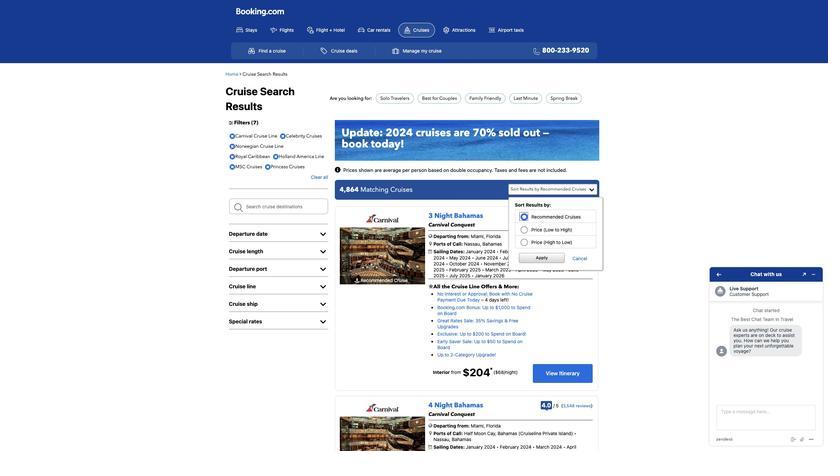 Task type: locate. For each thing, give the bounding box(es) containing it.
0 vertical spatial july
[[503, 255, 512, 261]]

january 2024 • february 2024 • march 2024 • down half moon cay, bahamas (cruiseline private island) • nassau, bahamas
[[466, 444, 566, 450]]

$1,000
[[496, 304, 510, 310]]

are inside update: 2024 cruises are 70% sold out — book today!
[[454, 126, 470, 140]]

times circle image
[[279, 131, 287, 141], [228, 142, 237, 152], [228, 152, 237, 162], [272, 152, 280, 162]]

1 5 from the top
[[556, 213, 559, 219]]

0 vertical spatial departing from: miami, florida
[[434, 234, 501, 239]]

0 vertical spatial 5
[[556, 213, 559, 219]]

reviews for 4 night bahamas
[[576, 403, 591, 408]]

1 of from the top
[[447, 241, 452, 247]]

1 vertical spatial 4.0
[[542, 402, 551, 409]]

conquest inside 3 night bahamas carnival conquest
[[451, 221, 475, 229]]

/ up private
[[554, 403, 555, 408]]

sale: left 35% at right bottom
[[464, 318, 474, 323]]

1 april 2024 from the top
[[434, 249, 577, 261]]

january down september
[[563, 261, 580, 267]]

of for 3 night bahamas
[[447, 241, 452, 247]]

1 from: from the top
[[458, 234, 470, 239]]

sort inside dialog
[[515, 202, 525, 208]]

5 up price (low to high)
[[556, 213, 559, 219]]

0 vertical spatial map marker image
[[429, 242, 432, 246]]

2 dates: from the top
[[450, 444, 465, 450]]

cruise ship
[[229, 301, 258, 307]]

departing from: miami, florida up nassau, bahamas
[[434, 234, 501, 239]]

search
[[257, 71, 272, 77], [260, 85, 295, 97]]

1 dates: from the top
[[450, 249, 465, 254]]

0 vertical spatial from:
[[458, 234, 470, 239]]

night inside 3 night bahamas carnival conquest
[[435, 211, 453, 220]]

2 sailing dates: from the top
[[434, 444, 466, 450]]

0 vertical spatial cruise search results
[[243, 71, 288, 77]]

bahamas up the half
[[454, 401, 483, 410]]

5 for 3 night bahamas
[[556, 213, 559, 219]]

0 vertical spatial june
[[476, 255, 486, 261]]

1 vertical spatial price
[[532, 240, 543, 245]]

0 horizontal spatial july
[[449, 273, 458, 279]]

0 vertical spatial recommended
[[541, 186, 571, 192]]

4.0 down by:
[[542, 212, 551, 219]]

to left low)
[[557, 240, 561, 245]]

1 vertical spatial globe image
[[429, 423, 433, 428]]

1 vertical spatial /
[[504, 369, 505, 375]]

to left $200
[[467, 331, 472, 337]]

times circle image up 'princess'
[[272, 152, 280, 162]]

princess
[[271, 164, 288, 170]]

dates: up october
[[450, 249, 465, 254]]

2 vertical spatial april
[[567, 444, 577, 450]]

2 5 from the top
[[556, 403, 559, 408]]

1 vertical spatial miami,
[[471, 423, 485, 429]]

1 vertical spatial carnival
[[429, 221, 449, 229]]

ports of call: for 3 night bahamas
[[434, 241, 463, 247]]

dates:
[[450, 249, 465, 254], [450, 444, 465, 450]]

to
[[555, 227, 560, 232], [557, 240, 561, 245], [490, 304, 494, 310], [511, 304, 516, 310], [467, 331, 472, 337], [485, 331, 490, 337], [482, 339, 486, 344], [497, 339, 501, 344], [445, 352, 449, 357]]

0 vertical spatial dates:
[[450, 249, 465, 254]]

globe image down 4 night bahamas carnival conquest
[[429, 423, 433, 428]]

price
[[532, 227, 543, 232], [532, 240, 543, 245]]

sort up recommended cruises option
[[515, 202, 525, 208]]

ports of call: for 4 night bahamas
[[434, 431, 463, 436]]

1 horizontal spatial &
[[505, 318, 508, 323]]

price left '(low'
[[532, 227, 543, 232]]

from: down 3 night bahamas carnival conquest
[[458, 234, 470, 239]]

may
[[450, 255, 458, 261], [543, 267, 552, 273]]

sailing dates: for 3 night bahamas
[[434, 249, 466, 254]]

carnival for 3
[[429, 221, 449, 229]]

( up island)
[[562, 403, 563, 408]]

calendar image for 3 night bahamas
[[428, 250, 432, 254]]

1 miami, from the top
[[471, 234, 485, 239]]

0 vertical spatial price
[[532, 227, 543, 232]]

cruises down per
[[390, 185, 413, 194]]

all the cruise line offers & more:
[[434, 283, 519, 291]]

2 price from the top
[[532, 240, 543, 245]]

cruise line
[[229, 284, 256, 290]]

0 vertical spatial &
[[499, 283, 503, 291]]

interior
[[433, 369, 450, 375]]

0 vertical spatial ports of call:
[[434, 241, 463, 247]]

1 no from the left
[[438, 291, 444, 297]]

january down moon
[[466, 444, 483, 450]]

1 horizontal spatial july
[[503, 255, 512, 261]]

april down island)
[[567, 444, 577, 450]]

0 vertical spatial sailing
[[434, 249, 449, 254]]

airport
[[498, 27, 513, 33]]

ports
[[434, 241, 446, 247], [434, 431, 446, 436]]

december
[[523, 261, 545, 267]]

norwegian cruise line
[[236, 143, 284, 150]]

july 2025 • january 2026
[[449, 273, 505, 279]]

1 vertical spatial cruise search results
[[226, 85, 295, 112]]

1 vertical spatial search
[[260, 85, 295, 97]]

hotel
[[334, 27, 345, 33]]

results left by
[[520, 186, 534, 192]]

june down september
[[569, 267, 579, 273]]

spring
[[551, 95, 565, 101]]

recommended up by:
[[541, 186, 571, 192]]

offers
[[481, 283, 497, 291]]

carnival inside carnival cruise line link
[[236, 133, 253, 139]]

0 vertical spatial departing
[[434, 234, 456, 239]]

2 departing from the top
[[434, 423, 456, 429]]

miami, up moon
[[471, 423, 485, 429]]

may down apply link
[[543, 267, 552, 273]]

line for carnival cruise line
[[269, 133, 277, 139]]

0 horizontal spatial nassau,
[[434, 437, 451, 442]]

up down $200
[[474, 339, 481, 344]]

2 4.0 from the top
[[542, 402, 551, 409]]

1 ports from the top
[[434, 241, 446, 247]]

of left the half
[[447, 431, 452, 436]]

carnival cruise line link
[[228, 131, 279, 141]]

cruise
[[273, 48, 286, 54]]

best for couples
[[422, 95, 457, 101]]

dates: for 3 night bahamas
[[450, 249, 465, 254]]

spring break
[[551, 95, 578, 101]]

times circle image down caribbean
[[264, 162, 272, 172]]

0 horizontal spatial )
[[257, 119, 258, 126]]

conquest for 4
[[451, 411, 475, 418]]

2 vertical spatial (
[[562, 403, 563, 408]]

1 florida from the top
[[486, 234, 501, 239]]

5 inside 4.0 / 5 ( 3,548 reviews
[[556, 213, 559, 219]]

1 vertical spatial departure
[[229, 266, 255, 272]]

1 3,548 from the top
[[563, 214, 575, 219]]

2 ports of call: from the top
[[434, 431, 463, 436]]

carnival cruise line image
[[366, 214, 400, 223], [366, 403, 400, 412]]

sailing for 4 night bahamas
[[434, 444, 449, 450]]

occupancy.
[[467, 167, 493, 173]]

1 vertical spatial july
[[449, 273, 458, 279]]

cruise search results up 7
[[226, 85, 295, 112]]

half
[[464, 431, 473, 436]]

couples
[[440, 95, 457, 101]]

0 horizontal spatial &
[[499, 283, 503, 291]]

price for (low
[[532, 227, 543, 232]]

1 vertical spatial april 2024
[[434, 444, 577, 451]]

sort for sort results by:
[[515, 202, 525, 208]]

0 vertical spatial march
[[536, 249, 550, 254]]

february down october
[[449, 267, 469, 273]]

2 vertical spatial spend
[[503, 339, 516, 344]]

sort results by: dialog
[[509, 197, 603, 271]]

recommended inside the sort results by: dialog
[[532, 214, 564, 220]]

800-233-9520 link
[[531, 46, 590, 56]]

line right america at the left of the page
[[315, 154, 324, 160]]

line up the holland
[[275, 143, 284, 150]]

up
[[483, 304, 489, 310], [460, 331, 466, 337], [474, 339, 481, 344], [438, 352, 444, 357]]

0 vertical spatial april 2024
[[434, 249, 577, 261]]

3,548 reviews link for 3 night bahamas
[[563, 214, 591, 219]]

price left (high
[[532, 240, 543, 245]]

1 vertical spatial march
[[486, 267, 499, 273]]

flight
[[316, 27, 328, 33]]

sailing dates:
[[434, 249, 466, 254], [434, 444, 466, 450]]

sale: right saver
[[463, 339, 473, 344]]

nassau, up october
[[464, 241, 481, 247]]

bahamas up may 2024 • june 2024 • july 2024 • august 2024 •
[[483, 241, 502, 247]]

/ for 4 night bahamas
[[554, 403, 555, 408]]

call: up october
[[453, 241, 463, 247]]

carnival inside 4 night bahamas carnival conquest
[[429, 411, 449, 418]]

ports of call: left the half
[[434, 431, 463, 436]]

board
[[444, 310, 457, 316], [438, 345, 450, 350]]

board down booking.com
[[444, 310, 457, 316]]

2 night from the top
[[435, 401, 453, 410]]

0 vertical spatial april
[[567, 249, 577, 254]]

0 vertical spatial january 2024 • february 2024 • march 2024 •
[[466, 249, 566, 254]]

0 vertical spatial sale:
[[464, 318, 474, 323]]

holland america line
[[279, 154, 324, 160]]

1 departing from the top
[[434, 234, 456, 239]]

clear all link
[[311, 173, 328, 182]]

march down november
[[486, 267, 499, 273]]

2 reviews from the top
[[576, 403, 591, 408]]

1 horizontal spatial nassau,
[[464, 241, 481, 247]]

departure up cruise length
[[229, 231, 255, 237]]

( inside 4.0 / 5 ( 3,548 reviews
[[562, 213, 563, 219]]

2 vertical spatial march
[[536, 444, 550, 450]]

2 april 2024 from the top
[[434, 444, 577, 451]]

september 2024
[[434, 255, 584, 267]]

& inside booking.com bonus: up to $1,000 to spend on board great rates sale: 35% savings & free upgrades exclusive: up to $200 to spend on board! early saver sale: up to $50 to spend on board up to 2-category upgrade!
[[505, 318, 508, 323]]

1 map marker image from the top
[[429, 242, 432, 246]]

0 vertical spatial reviews
[[576, 214, 591, 219]]

1 3,548 reviews link from the top
[[563, 214, 591, 219]]

departing for 3 night bahamas
[[434, 234, 456, 239]]

ports left the half
[[434, 431, 446, 436]]

reviews inside 4.0 / 5 ( 3,548 reviews
[[576, 214, 591, 219]]

sailing dates: down the half
[[434, 444, 466, 450]]

1 vertical spatial 3,548
[[563, 403, 575, 408]]

moon
[[474, 431, 486, 436]]

cruises down royal caribbean
[[247, 164, 262, 170]]

calendar image
[[428, 250, 432, 254], [428, 445, 432, 449]]

2 3,548 from the top
[[563, 403, 575, 408]]

2 calendar image from the top
[[428, 445, 432, 449]]

1 vertical spatial ports of call:
[[434, 431, 463, 436]]

3,548 reviews link up high)
[[563, 214, 591, 219]]

february down half moon cay, bahamas (cruiseline private island) • nassau, bahamas
[[500, 444, 519, 450]]

1 ports of call: from the top
[[434, 241, 463, 247]]

1 price from the top
[[532, 227, 543, 232]]

0 vertical spatial nassau,
[[464, 241, 481, 247]]

april for 4 night bahamas
[[567, 444, 577, 450]]

free
[[509, 318, 519, 323]]

1 horizontal spatial no
[[512, 291, 518, 297]]

today
[[467, 297, 480, 303]]

2 of from the top
[[447, 431, 452, 436]]

0 vertical spatial call:
[[453, 241, 463, 247]]

0 vertical spatial conquest
[[451, 221, 475, 229]]

family friendly
[[470, 95, 501, 101]]

up up saver
[[460, 331, 466, 337]]

departing down 3 night bahamas carnival conquest
[[434, 234, 456, 239]]

1 vertical spatial reviews
[[576, 403, 591, 408]]

results left by:
[[526, 202, 543, 208]]

recommended down by:
[[532, 214, 564, 220]]

1 carnival cruise line image from the top
[[366, 214, 400, 223]]

2 sailing from the top
[[434, 444, 449, 450]]

view
[[546, 370, 558, 376]]

are left the not
[[530, 167, 537, 173]]

cancel button
[[566, 256, 594, 261]]

april 2024 up 'october 2024 • november 2024 • december 2024 •'
[[434, 249, 577, 261]]

miami, for 4 night bahamas
[[471, 423, 485, 429]]

night inside 4 night bahamas carnival conquest
[[435, 401, 453, 410]]

1 vertical spatial recommended
[[532, 214, 564, 220]]

0 vertical spatial departure
[[229, 231, 255, 237]]

on down board!
[[518, 339, 523, 344]]

/ inside 4.0 / 5 ( 3,548 reviews
[[554, 213, 555, 219]]

ports down 3 night bahamas carnival conquest
[[434, 241, 446, 247]]

from: up the half
[[458, 423, 470, 429]]

0 vertical spatial miami,
[[471, 234, 485, 239]]

4.0 for 4 night bahamas
[[542, 402, 551, 409]]

spring break link
[[551, 95, 578, 101]]

2 carnival cruise line image from the top
[[366, 403, 400, 412]]

conquest up nassau, bahamas
[[451, 221, 475, 229]]

prices shown are average per person based on double occupancy. taxes and fees are not included. element
[[343, 167, 568, 173]]

stays
[[246, 27, 257, 33]]

carnival cruise line
[[236, 133, 277, 139]]

1 carnival conquest image from the top
[[340, 227, 425, 284]]

times circle image for princess
[[264, 162, 272, 172]]

january
[[466, 249, 483, 254], [563, 261, 580, 267], [475, 273, 492, 279], [466, 444, 483, 450]]

sold
[[499, 126, 521, 140]]

/ right asterisk icon
[[504, 369, 505, 375]]

1 4.0 from the top
[[542, 212, 551, 219]]

cruise inside cruise search results
[[226, 85, 258, 97]]

sliders image
[[229, 120, 233, 125]]

carnival inside 3 night bahamas carnival conquest
[[429, 221, 449, 229]]

times circle image down sliders icon
[[228, 131, 237, 141]]

0 horizontal spatial 4
[[429, 401, 433, 410]]

0 horizontal spatial may
[[450, 255, 458, 261]]

2 conquest from the top
[[451, 411, 475, 418]]

1 departing from: miami, florida from the top
[[434, 234, 501, 239]]

times circle image up msc
[[228, 152, 237, 162]]

– 4 days left!
[[480, 297, 509, 303]]

0 vertical spatial carnival
[[236, 133, 253, 139]]

1 vertical spatial dates:
[[450, 444, 465, 450]]

nassau, inside half moon cay, bahamas (cruiseline private island) • nassau, bahamas
[[434, 437, 451, 442]]

0 vertical spatial of
[[447, 241, 452, 247]]

1 conquest from the top
[[451, 221, 475, 229]]

january 2024 • february 2024 • march 2024 •
[[466, 249, 566, 254], [466, 444, 566, 450]]

map marker image
[[429, 242, 432, 246], [429, 431, 432, 436]]

night for 4
[[435, 401, 453, 410]]

1 reviews from the top
[[576, 214, 591, 219]]

line for norwegian cruise line
[[275, 143, 284, 150]]

call: left the half
[[453, 431, 463, 436]]

1 sailing dates: from the top
[[434, 249, 466, 254]]

1 departure from the top
[[229, 231, 255, 237]]

( inside 4.0 / 5 ( 3,548 reviews )
[[562, 403, 563, 408]]

1 vertical spatial night
[[435, 401, 453, 410]]

2 map marker image from the top
[[429, 431, 432, 436]]

from: for 4 night bahamas
[[458, 423, 470, 429]]

0 vertical spatial calendar image
[[428, 250, 432, 254]]

times circle image for holland
[[272, 152, 280, 162]]

1 globe image from the top
[[429, 234, 433, 238]]

& left free
[[505, 318, 508, 323]]

price for (high
[[532, 240, 543, 245]]

are
[[330, 95, 337, 101]]

february up may 2024 • june 2024 • july 2024 • august 2024 •
[[500, 249, 519, 254]]

reviews inside 4.0 / 5 ( 3,548 reviews )
[[576, 403, 591, 408]]

upgrades
[[438, 324, 459, 329]]

cruises
[[416, 126, 451, 140]]

2 3,548 reviews link from the top
[[563, 403, 591, 408]]

4.0 up private
[[542, 402, 551, 409]]

1 vertical spatial february
[[449, 267, 469, 273]]

globe image down 3
[[429, 234, 433, 238]]

0 horizontal spatial no
[[438, 291, 444, 297]]

last minute
[[514, 95, 538, 101]]

2 miami, from the top
[[471, 423, 485, 429]]

1 call: from the top
[[453, 241, 463, 247]]

carnival conquest image
[[340, 227, 425, 284], [340, 417, 425, 451]]

globe image
[[429, 234, 433, 238], [429, 423, 433, 428]]

from:
[[458, 234, 470, 239], [458, 423, 470, 429]]

may up october
[[450, 255, 458, 261]]

3,548
[[563, 214, 575, 219], [563, 403, 575, 408]]

1 calendar image from the top
[[428, 250, 432, 254]]

1 vertical spatial calendar image
[[428, 445, 432, 449]]

0 vertical spatial carnival conquest image
[[340, 227, 425, 284]]

cruise inside 'link'
[[331, 48, 345, 54]]

of
[[447, 241, 452, 247], [447, 431, 452, 436]]

2025
[[434, 267, 445, 273], [470, 267, 481, 273], [500, 267, 511, 273], [527, 267, 538, 273], [553, 267, 564, 273], [434, 273, 445, 279], [459, 273, 471, 279]]

2 florida from the top
[[486, 423, 501, 429]]

0 vertical spatial sort
[[511, 186, 519, 192]]

4,864 matching cruises
[[340, 185, 413, 194]]

1 vertical spatial 5
[[556, 403, 559, 408]]

($68
[[494, 369, 504, 375]]

view itinerary
[[546, 370, 580, 376]]

1 vertical spatial carnival cruise line image
[[366, 403, 400, 412]]

4 night bahamas carnival conquest
[[429, 401, 483, 418]]

0 vertical spatial globe image
[[429, 234, 433, 238]]

1 horizontal spatial june
[[569, 267, 579, 273]]

1 vertical spatial january 2024 • february 2024 • march 2024 •
[[466, 444, 566, 450]]

apply link
[[519, 253, 565, 263]]

3,548 for 3 night bahamas
[[563, 214, 575, 219]]

nassau, down 4 night bahamas carnival conquest
[[434, 437, 451, 442]]

3,548 inside 4.0 / 5 ( 3,548 reviews )
[[563, 403, 575, 408]]

1 vertical spatial departing from: miami, florida
[[434, 423, 501, 429]]

globe image for 3 night bahamas
[[429, 234, 433, 238]]

april up september
[[567, 249, 577, 254]]

0 vertical spatial night
[[435, 211, 453, 220]]

january 2025
[[434, 261, 580, 273]]

0 vertical spatial may
[[450, 255, 458, 261]]

3,548 up high)
[[563, 214, 575, 219]]

1 vertical spatial board
[[438, 345, 450, 350]]

on left board!
[[506, 331, 511, 337]]

april down 'december'
[[516, 267, 526, 273]]

1 sailing from the top
[[434, 249, 449, 254]]

no down more:
[[512, 291, 518, 297]]

1 vertical spatial april
[[516, 267, 526, 273]]

sailing
[[434, 249, 449, 254], [434, 444, 449, 450]]

calendar image for 4 night bahamas
[[428, 445, 432, 449]]

1 night from the top
[[435, 211, 453, 220]]

carnival for 4
[[429, 411, 449, 418]]

times circle image
[[228, 131, 237, 141], [228, 162, 237, 172], [264, 162, 272, 172]]

departing from: miami, florida up the half
[[434, 423, 501, 429]]

5 inside 4.0 / 5 ( 3,548 reviews )
[[556, 403, 559, 408]]

per
[[403, 167, 410, 173]]

2 vertical spatial carnival
[[429, 411, 449, 418]]

0 vertical spatial search
[[257, 71, 272, 77]]

1 vertical spatial nassau,
[[434, 437, 451, 442]]

carnival cruise line image for 4 night bahamas
[[366, 403, 400, 412]]

1 vertical spatial from:
[[458, 423, 470, 429]]

cancel
[[573, 256, 588, 261]]

low)
[[562, 240, 573, 245]]

no interest or approval: book with no cruise payment due today link
[[438, 291, 533, 303]]

& up with
[[499, 283, 503, 291]]

2 ports from the top
[[434, 431, 446, 436]]

( up high)
[[562, 213, 563, 219]]

1 vertical spatial 3,548 reviews link
[[563, 403, 591, 408]]

for
[[433, 95, 438, 101]]

0 vertical spatial carnival cruise line image
[[366, 214, 400, 223]]

travel menu navigation
[[231, 42, 597, 59]]

( for 4 night bahamas
[[562, 403, 563, 408]]

best
[[422, 95, 431, 101]]

/ inside 4.0 / 5 ( 3,548 reviews )
[[554, 403, 555, 408]]

best for couples link
[[422, 95, 457, 101]]

spend down board!
[[503, 339, 516, 344]]

july up 'october 2024 • november 2024 • december 2024 •'
[[503, 255, 512, 261]]

january 2024 • february 2024 • march 2024 • up september 2024
[[466, 249, 566, 254]]

ports for 3 night bahamas
[[434, 241, 446, 247]]

( right filters
[[251, 119, 253, 126]]

0 vertical spatial ports
[[434, 241, 446, 247]]

2 departure from the top
[[229, 266, 255, 272]]

miami, for 3 night bahamas
[[471, 234, 485, 239]]

to down 'days'
[[490, 304, 494, 310]]

None field
[[229, 199, 328, 214]]

no down all
[[438, 291, 444, 297]]

sort inside update: 2024 cruises are 70% sold out — book today! main content
[[511, 186, 519, 192]]

times circle image for norwegian
[[228, 142, 237, 152]]

0 vertical spatial sailing dates:
[[434, 249, 466, 254]]

by
[[535, 186, 540, 192]]

2 globe image from the top
[[429, 423, 433, 428]]

bahamas up nassau, bahamas
[[454, 211, 483, 220]]

asterisk image
[[490, 367, 493, 370]]

cruises
[[413, 27, 430, 33], [306, 133, 322, 139], [247, 164, 262, 170], [289, 164, 305, 170], [390, 185, 413, 194], [572, 186, 587, 192], [565, 214, 581, 220]]

times circle image for celebrity
[[279, 131, 287, 141]]

to right $1,000
[[511, 304, 516, 310]]

1 vertical spatial conquest
[[451, 411, 475, 418]]

recommended right anchor icon
[[361, 277, 393, 283]]

• inside half moon cay, bahamas (cruiseline private island) • nassau, bahamas
[[574, 431, 577, 436]]

1 vertical spatial of
[[447, 431, 452, 436]]

3,548 inside 4.0 / 5 ( 3,548 reviews
[[563, 214, 575, 219]]

board down "early"
[[438, 345, 450, 350]]

2 from: from the top
[[458, 423, 470, 429]]

1 vertical spatial departing
[[434, 423, 456, 429]]

2 call: from the top
[[453, 431, 463, 436]]

spend up $50
[[491, 331, 505, 337]]

0 vertical spatial 3,548 reviews link
[[563, 214, 591, 219]]

2-
[[451, 352, 455, 357]]

ports of call: up october
[[434, 241, 463, 247]]

book today!
[[342, 137, 404, 152]]

map marker image for 3 night bahamas
[[429, 242, 432, 246]]

date
[[256, 231, 268, 237]]

line up "approval:"
[[469, 283, 480, 291]]

2 vertical spatial /
[[554, 403, 555, 408]]

1 vertical spatial sort
[[515, 202, 525, 208]]

1 vertical spatial &
[[505, 318, 508, 323]]

$50
[[487, 339, 496, 344]]

on up great
[[438, 310, 443, 316]]

star image
[[429, 284, 434, 289]]

) inside 4.0 / 5 ( 3,548 reviews )
[[591, 403, 593, 408]]

2024 inside september 2024
[[434, 261, 445, 267]]

2 departing from: miami, florida from the top
[[434, 423, 501, 429]]

april
[[567, 249, 577, 254], [516, 267, 526, 273], [567, 444, 577, 450]]

times circle image up royal
[[228, 142, 237, 152]]

conquest inside 4 night bahamas carnival conquest
[[451, 411, 475, 418]]

map marker image for 4 night bahamas
[[429, 431, 432, 436]]

spend up free
[[517, 304, 531, 310]]

1 horizontal spatial )
[[591, 403, 593, 408]]



Task type: describe. For each thing, give the bounding box(es) containing it.
msc
[[236, 164, 246, 170]]

globe image for 4 night bahamas
[[429, 423, 433, 428]]

days
[[489, 297, 499, 303]]

up down –
[[483, 304, 489, 310]]

royal caribbean link
[[228, 152, 272, 162]]

bahamas right cay,
[[498, 431, 517, 436]]

payment
[[438, 297, 456, 303]]

november
[[484, 261, 506, 267]]

—
[[543, 126, 549, 140]]

line for holland america line
[[315, 154, 324, 160]]

find a cruise link
[[241, 44, 293, 57]]

2 vertical spatial february
[[500, 444, 519, 450]]

solo travelers
[[380, 95, 410, 101]]

2 carnival conquest image from the top
[[340, 417, 425, 451]]

to right $50
[[497, 339, 501, 344]]

cruises up travel menu "navigation"
[[413, 27, 430, 33]]

price (high to low)
[[530, 240, 573, 245]]

august
[[529, 255, 544, 261]]

october
[[450, 261, 467, 267]]

0 horizontal spatial are
[[375, 167, 382, 173]]

length
[[247, 248, 263, 254]]

of for 4 night bahamas
[[447, 431, 452, 436]]

update: 2024 cruises are 70% sold out — book today! main content
[[222, 66, 606, 451]]

night for 3
[[435, 211, 453, 220]]

april 2024 for 3 night bahamas
[[434, 249, 577, 261]]

1 horizontal spatial may
[[543, 267, 552, 273]]

to down exclusive: up to $200 to spend on board! link
[[482, 339, 486, 344]]

cruise inside "no interest or approval: book with no cruise payment due today"
[[519, 291, 533, 297]]

prices
[[343, 167, 357, 173]]

high)
[[561, 227, 573, 232]]

matching
[[361, 185, 389, 194]]

4.0 for 3 night bahamas
[[542, 212, 551, 219]]

angle right image
[[240, 72, 241, 76]]

bahamas inside 3 night bahamas carnival conquest
[[454, 211, 483, 220]]

not
[[538, 167, 545, 173]]

double
[[451, 167, 466, 173]]

sailing dates: for 4 night bahamas
[[434, 444, 466, 450]]

($68 / night)
[[494, 369, 518, 375]]

view itinerary link
[[533, 364, 593, 383]]

800-
[[542, 46, 557, 55]]

cruises down the holland america line link
[[289, 164, 305, 170]]

with
[[502, 291, 511, 297]]

find a cruise
[[259, 48, 286, 54]]

0 vertical spatial spend
[[517, 304, 531, 310]]

cruises inside the sort results by: dialog
[[565, 214, 581, 220]]

florida for 4 night bahamas
[[486, 423, 501, 429]]

Recommended Cruises radio
[[522, 214, 526, 219]]

2 horizontal spatial are
[[530, 167, 537, 173]]

port
[[256, 266, 267, 272]]

early
[[438, 339, 448, 344]]

interior from $204
[[433, 366, 490, 379]]

january inside january 2025
[[563, 261, 580, 267]]

attractions
[[452, 27, 476, 33]]

royal
[[236, 154, 247, 160]]

(cruiseline
[[519, 431, 542, 436]]

1 vertical spatial sale:
[[463, 339, 473, 344]]

itinerary
[[559, 370, 580, 376]]

ports for 4 night bahamas
[[434, 431, 446, 436]]

cruises link
[[399, 23, 435, 37]]

0 horizontal spatial june
[[476, 255, 486, 261]]

celebrity
[[286, 133, 305, 139]]

4 inside 4 night bahamas carnival conquest
[[429, 401, 433, 410]]

solo
[[380, 95, 390, 101]]

Price (Low to High) radio
[[522, 227, 526, 231]]

from: for 3 night bahamas
[[458, 234, 470, 239]]

holland
[[279, 154, 296, 160]]

shown
[[359, 167, 374, 173]]

times circle image for royal
[[228, 152, 237, 162]]

florida for 3 night bahamas
[[486, 234, 501, 239]]

2025 inside june 2025
[[434, 273, 445, 279]]

no interest or approval: book with no cruise payment due today
[[438, 291, 533, 303]]

approval:
[[468, 291, 488, 297]]

april 2024 for 4 night bahamas
[[434, 444, 577, 451]]

3,548 for 4 night bahamas
[[563, 403, 575, 408]]

january up offers on the bottom of the page
[[475, 273, 492, 279]]

person
[[411, 167, 427, 173]]

recommended for cruise
[[361, 277, 393, 283]]

results down cruise
[[273, 71, 288, 77]]

departing from: miami, florida for 3 night bahamas
[[434, 234, 501, 239]]

booking.com bonus: up to $1,000 to spend on board great rates sale: 35% savings & free upgrades exclusive: up to $200 to spend on board! early saver sale: up to $50 to spend on board up to 2-category upgrade!
[[438, 304, 531, 357]]

clear
[[311, 174, 322, 180]]

based
[[428, 167, 442, 173]]

princess cruises link
[[264, 162, 307, 172]]

nassau, bahamas
[[464, 241, 502, 247]]

departure for departure port
[[229, 266, 255, 272]]

filters ( 7 )
[[234, 119, 258, 126]]

departure for departure date
[[229, 231, 255, 237]]

4.0 / 5 ( 3,548 reviews
[[542, 212, 591, 219]]

taxes
[[495, 167, 508, 173]]

( for 3 night bahamas
[[562, 213, 563, 219]]

/ for 3 night bahamas
[[554, 213, 555, 219]]

5 for 4 night bahamas
[[556, 403, 559, 408]]

rates
[[249, 319, 262, 325]]

sort for sort results by recommended cruises
[[511, 186, 519, 192]]

call: for 3 night bahamas
[[453, 241, 463, 247]]

dates: for 4 night bahamas
[[450, 444, 465, 450]]

private
[[543, 431, 558, 436]]

2 no from the left
[[512, 291, 518, 297]]

home
[[226, 71, 239, 77]]

2 january 2024 • february 2024 • march 2024 • from the top
[[466, 444, 566, 450]]

night)
[[505, 369, 518, 375]]

results inside cruise search results
[[226, 100, 263, 112]]

are you looking for:
[[330, 95, 372, 101]]

anchor image
[[355, 278, 360, 283]]

$200
[[473, 331, 484, 337]]

book
[[490, 291, 500, 297]]

june inside june 2025
[[569, 267, 579, 273]]

conquest for 3
[[451, 221, 475, 229]]

exclusive:
[[438, 331, 459, 337]]

times circle image for carnival
[[228, 131, 237, 141]]

9520
[[572, 46, 590, 55]]

special rates
[[229, 319, 262, 325]]

1 january 2024 • february 2024 • march 2024 • from the top
[[466, 249, 566, 254]]

celebrity cruises
[[286, 133, 322, 139]]

up left 2-
[[438, 352, 444, 357]]

none field inside update: 2024 cruises are 70% sold out — book today! main content
[[229, 199, 328, 214]]

cruise deals link
[[314, 44, 365, 57]]

apply
[[536, 255, 548, 260]]

january down nassau, bahamas
[[466, 249, 483, 254]]

by:
[[544, 202, 551, 208]]

to up $50
[[485, 331, 490, 337]]

booking.com home image
[[236, 8, 284, 16]]

filters
[[234, 119, 250, 126]]

travelers
[[391, 95, 410, 101]]

search inside cruise search results
[[260, 85, 295, 97]]

more:
[[504, 283, 519, 291]]

departing from: miami, florida for 4 night bahamas
[[434, 423, 501, 429]]

on right based
[[444, 167, 449, 173]]

holland america line link
[[272, 152, 326, 162]]

times circle image for msc
[[228, 162, 237, 172]]

all
[[324, 174, 328, 180]]

ship
[[247, 301, 258, 307]]

to left 2-
[[445, 352, 449, 357]]

rates
[[451, 318, 463, 323]]

info label image
[[335, 167, 342, 173]]

bahamas down the half
[[452, 437, 472, 442]]

departure port
[[229, 266, 267, 272]]

0 vertical spatial )
[[257, 119, 258, 126]]

35%
[[476, 318, 486, 323]]

and
[[509, 167, 517, 173]]

2024 inside update: 2024 cruises are 70% sold out — book today!
[[386, 126, 413, 140]]

2025 inside january 2025
[[434, 267, 445, 273]]

early saver sale: up to $50 to spend on board link
[[438, 339, 523, 350]]

taxis
[[514, 27, 524, 33]]

0 vertical spatial february
[[500, 249, 519, 254]]

233-
[[557, 46, 572, 55]]

solo travelers link
[[380, 95, 410, 101]]

break
[[566, 95, 578, 101]]

sailing for 3 night bahamas
[[434, 249, 449, 254]]

Price (High to Low) radio
[[522, 240, 526, 244]]

3,548 reviews link for 4 night bahamas
[[563, 403, 591, 408]]

1 vertical spatial spend
[[491, 331, 505, 337]]

(high
[[544, 240, 555, 245]]

cruise length
[[229, 248, 263, 254]]

rentals
[[376, 27, 391, 33]]

0 vertical spatial (
[[251, 119, 253, 126]]

call: for 4 night bahamas
[[453, 431, 463, 436]]

0 vertical spatial board
[[444, 310, 457, 316]]

cay,
[[488, 431, 497, 436]]

results inside dialog
[[526, 202, 543, 208]]

to right '(low'
[[555, 227, 560, 232]]

recommended for cruises
[[532, 214, 564, 220]]

clear all
[[311, 174, 328, 180]]

average
[[383, 167, 401, 173]]

reviews for 3 night bahamas
[[576, 214, 591, 219]]

car rentals
[[367, 27, 391, 33]]

departing for 4 night bahamas
[[434, 423, 456, 429]]

carnival cruise line image for 3 night bahamas
[[366, 214, 400, 223]]

up to 2-category upgrade! link
[[438, 352, 496, 357]]

april for 3 night bahamas
[[567, 249, 577, 254]]

cruises up 4.0 / 5 ( 3,548 reviews at right
[[572, 186, 587, 192]]

bahamas inside 4 night bahamas carnival conquest
[[454, 401, 483, 410]]

0 vertical spatial 4
[[485, 297, 488, 303]]

msc cruises
[[236, 164, 262, 170]]

2026
[[493, 273, 505, 279]]

norwegian
[[236, 143, 259, 150]]

Search cruise destinations text field
[[229, 199, 328, 214]]

cruises right celebrity
[[306, 133, 322, 139]]



Task type: vqa. For each thing, say whether or not it's contained in the screenshot.
balcony
no



